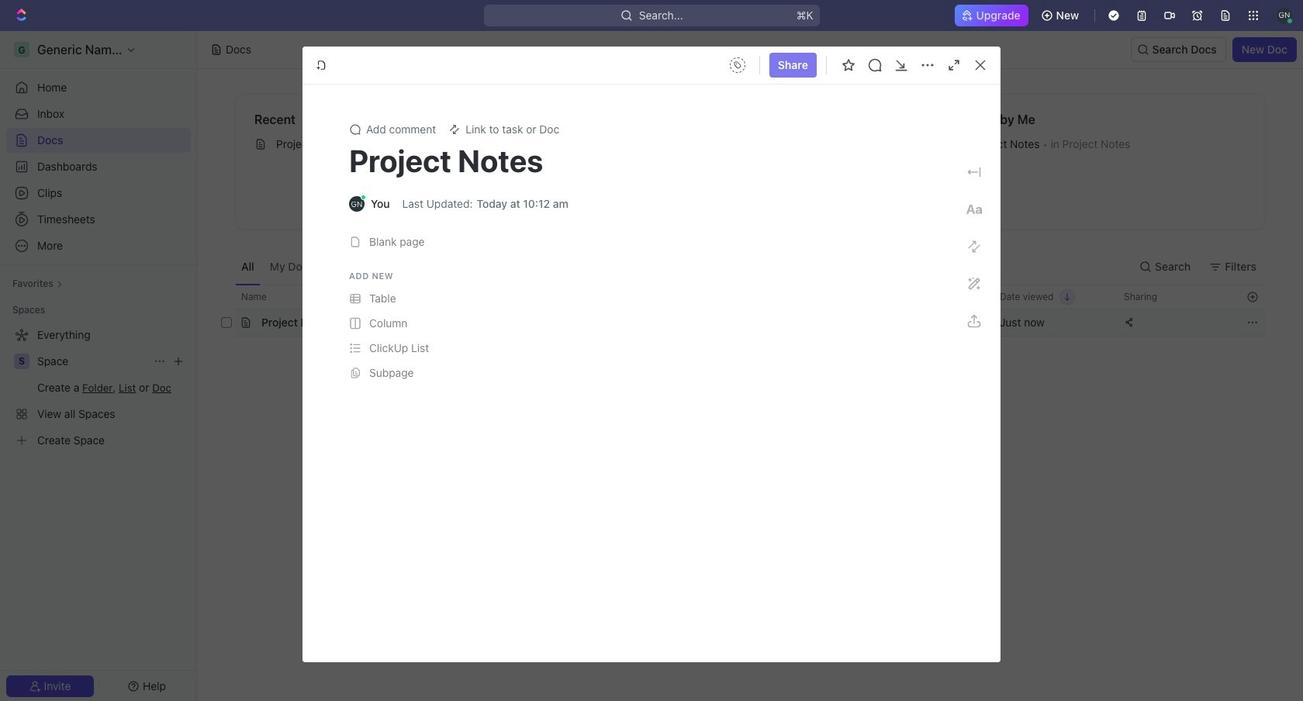 Task type: vqa. For each thing, say whether or not it's contained in the screenshot.
table
yes



Task type: describe. For each thing, give the bounding box(es) containing it.
1 row from the top
[[218, 285, 1267, 310]]

1 column header from the left
[[218, 285, 235, 310]]

2 column header from the left
[[867, 285, 991, 310]]

sidebar navigation
[[0, 31, 198, 702]]



Task type: locate. For each thing, give the bounding box(es) containing it.
2 row from the top
[[218, 309, 1267, 337]]

tab list
[[235, 248, 620, 285]]

dropdown menu image
[[726, 53, 750, 78]]

1 horizontal spatial column header
[[867, 285, 991, 310]]

column header
[[218, 285, 235, 310], [867, 285, 991, 310]]

0 horizontal spatial column header
[[218, 285, 235, 310]]

space, , element
[[14, 354, 29, 369]]

row
[[218, 285, 1267, 310], [218, 309, 1267, 337]]

table
[[218, 285, 1267, 337]]

cell
[[867, 310, 991, 336]]



